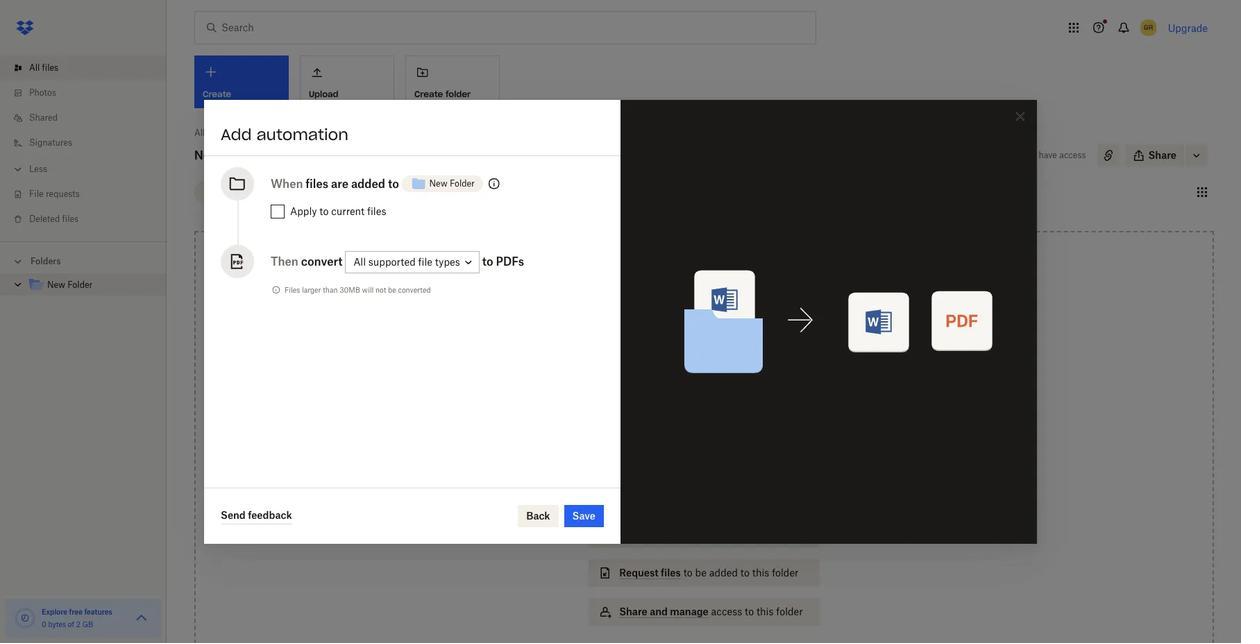 Task type: vqa. For each thing, say whether or not it's contained in the screenshot.
GB
yes



Task type: describe. For each thing, give the bounding box(es) containing it.
types
[[435, 256, 460, 268]]

are
[[331, 177, 348, 191]]

to right here
[[716, 369, 726, 380]]

access for have
[[1059, 150, 1086, 160]]

folder for new folder link
[[68, 280, 92, 290]]

and
[[650, 606, 668, 618]]

add
[[221, 125, 252, 144]]

drop files here to upload,
[[645, 369, 764, 380]]

signatures link
[[11, 130, 167, 155]]

add automation dialog
[[204, 100, 1037, 544]]

signatures
[[29, 137, 72, 148]]

files inside more ways to add content element
[[661, 567, 681, 579]]

have
[[1039, 150, 1057, 160]]

access for manage
[[711, 606, 742, 618]]

0 vertical spatial folder
[[226, 147, 266, 163]]

all inside all supported file types popup button
[[353, 256, 366, 268]]

create folder
[[414, 89, 471, 99]]

files left are
[[306, 177, 328, 191]]

dropbox image
[[11, 14, 39, 42]]

folders
[[31, 256, 61, 267]]

share and manage access to this folder
[[619, 606, 803, 618]]

share button
[[1125, 144, 1185, 167]]

back button
[[518, 505, 558, 527]]

files
[[285, 286, 300, 294]]

when files are added to
[[271, 177, 399, 191]]

file requests link
[[11, 182, 167, 207]]

only
[[1002, 150, 1020, 160]]

free
[[69, 608, 83, 616]]

files right deleted
[[62, 214, 79, 224]]

explore free features 0 bytes of 2 gb
[[42, 608, 112, 629]]

access button
[[589, 482, 820, 509]]

convert
[[301, 254, 342, 268]]

automation
[[256, 125, 348, 144]]

upgrade link
[[1168, 22, 1208, 34]]

recents
[[205, 186, 237, 197]]

shared link
[[11, 106, 167, 130]]

new for new folder link
[[47, 280, 65, 290]]

recents button
[[194, 181, 248, 203]]

to left new folder "button"
[[388, 177, 399, 191]]

deleted files link
[[11, 207, 167, 232]]

current
[[331, 205, 365, 217]]

request
[[619, 567, 659, 579]]

you
[[1022, 150, 1036, 160]]

list containing all files
[[0, 47, 167, 242]]

all inside all files list item
[[29, 62, 40, 73]]

create folder button
[[405, 56, 500, 108]]

request files to be added to this folder
[[619, 567, 799, 579]]

apply to current files
[[290, 205, 386, 217]]

starred
[[265, 186, 295, 197]]

bytes
[[48, 621, 66, 629]]

to right apply
[[320, 205, 329, 217]]

to pdfs
[[482, 254, 524, 268]]

only you have access
[[1002, 150, 1086, 160]]

save
[[572, 510, 596, 522]]

to left the pdfs
[[482, 254, 493, 268]]

less
[[29, 164, 47, 174]]

back
[[526, 510, 550, 522]]

import button
[[589, 521, 820, 548]]

photos link
[[11, 81, 167, 106]]

to up manage
[[683, 567, 693, 579]]

new for new folder "button"
[[429, 178, 447, 188]]

0 horizontal spatial all files link
[[11, 56, 167, 81]]

to down request files to be added to this folder
[[745, 606, 754, 618]]

here
[[693, 369, 714, 380]]

share for share and manage access to this folder
[[619, 606, 647, 618]]

1 horizontal spatial all
[[194, 128, 205, 138]]

0 vertical spatial this
[[752, 567, 769, 579]]



Task type: locate. For each thing, give the bounding box(es) containing it.
explore
[[42, 608, 67, 616]]

than
[[323, 286, 338, 294]]

1 horizontal spatial be
[[695, 567, 707, 579]]

list
[[0, 47, 167, 242]]

0 horizontal spatial added
[[351, 177, 385, 191]]

1 vertical spatial folder
[[772, 567, 799, 579]]

file
[[418, 256, 432, 268]]

share for share
[[1148, 149, 1177, 161]]

this up share and manage access to this folder
[[752, 567, 769, 579]]

0 horizontal spatial access
[[711, 606, 742, 618]]

0 vertical spatial all files link
[[11, 56, 167, 81]]

added inside add automation dialog
[[351, 177, 385, 191]]

0 horizontal spatial all
[[29, 62, 40, 73]]

less image
[[11, 162, 25, 176]]

files left here
[[670, 369, 690, 380]]

new folder left folder permissions icon
[[429, 178, 475, 188]]

added right are
[[351, 177, 385, 191]]

requests
[[46, 189, 80, 199]]

of
[[68, 621, 74, 629]]

be right not
[[388, 286, 396, 294]]

all supported file types button
[[345, 251, 480, 273]]

deleted
[[29, 214, 60, 224]]

send
[[221, 509, 246, 521]]

add automation
[[221, 125, 348, 144]]

1 vertical spatial all files link
[[194, 126, 224, 140]]

upload,
[[728, 369, 764, 380]]

be
[[388, 286, 396, 294], [695, 567, 707, 579]]

manage
[[670, 606, 709, 618]]

all left add
[[194, 128, 205, 138]]

0 vertical spatial all files
[[29, 62, 58, 73]]

0 vertical spatial added
[[351, 177, 385, 191]]

0 horizontal spatial all files
[[29, 62, 58, 73]]

all up photos
[[29, 62, 40, 73]]

be inside add automation dialog
[[388, 286, 396, 294]]

will
[[362, 286, 374, 294]]

1 vertical spatial folder
[[450, 178, 475, 188]]

2 horizontal spatial new
[[429, 178, 447, 188]]

0 vertical spatial access
[[1059, 150, 1086, 160]]

1 horizontal spatial all files
[[194, 128, 224, 138]]

30mb
[[340, 286, 360, 294]]

1 horizontal spatial access
[[1059, 150, 1086, 160]]

1 vertical spatial access
[[711, 606, 742, 618]]

new folder for new folder "button"
[[429, 178, 475, 188]]

features
[[84, 608, 112, 616]]

larger
[[302, 286, 321, 294]]

quota usage element
[[14, 607, 36, 630]]

apply
[[290, 205, 317, 217]]

deleted files
[[29, 214, 79, 224]]

import
[[619, 528, 652, 540]]

2
[[76, 621, 80, 629]]

all files link up shared link
[[11, 56, 167, 81]]

0 vertical spatial new folder
[[194, 147, 266, 163]]

upgrade
[[1168, 22, 1208, 34]]

0 horizontal spatial folder
[[68, 280, 92, 290]]

all
[[29, 62, 40, 73], [194, 128, 205, 138], [353, 256, 366, 268]]

new folder button
[[402, 170, 483, 197]]

share
[[1148, 149, 1177, 161], [619, 606, 647, 618]]

pdfs
[[496, 254, 524, 268]]

0 vertical spatial be
[[388, 286, 396, 294]]

files up photos
[[42, 62, 58, 73]]

2 vertical spatial new folder
[[47, 280, 92, 290]]

new left folder permissions icon
[[429, 178, 447, 188]]

then
[[271, 254, 298, 268]]

0 vertical spatial share
[[1148, 149, 1177, 161]]

1 vertical spatial added
[[709, 567, 738, 579]]

folder permissions image
[[486, 175, 502, 192]]

new down add
[[194, 147, 222, 163]]

1 horizontal spatial new
[[194, 147, 222, 163]]

1 horizontal spatial added
[[709, 567, 738, 579]]

folder for new folder "button"
[[450, 178, 475, 188]]

file
[[29, 189, 43, 199]]

access right have
[[1059, 150, 1086, 160]]

all files link
[[11, 56, 167, 81], [194, 126, 224, 140]]

all files up photos
[[29, 62, 58, 73]]

this down request files to be added to this folder
[[757, 606, 774, 618]]

all files
[[29, 62, 58, 73], [194, 128, 224, 138]]

supported
[[368, 256, 416, 268]]

1 horizontal spatial new folder
[[194, 147, 266, 163]]

1 vertical spatial all
[[194, 128, 205, 138]]

1 vertical spatial share
[[619, 606, 647, 618]]

access
[[619, 489, 654, 501]]

2 horizontal spatial all
[[353, 256, 366, 268]]

new folder inside "button"
[[429, 178, 475, 188]]

all up files larger than 30mb will not be converted on the left top of the page
[[353, 256, 366, 268]]

1 horizontal spatial all files link
[[194, 126, 224, 140]]

shared
[[29, 112, 58, 123]]

2 horizontal spatial new folder
[[429, 178, 475, 188]]

1 horizontal spatial share
[[1148, 149, 1177, 161]]

new folder for new folder link
[[47, 280, 92, 290]]

1 vertical spatial be
[[695, 567, 707, 579]]

new
[[194, 147, 222, 163], [429, 178, 447, 188], [47, 280, 65, 290]]

feedback
[[248, 509, 292, 521]]

0 horizontal spatial new
[[47, 280, 65, 290]]

files up the recents
[[207, 128, 224, 138]]

new folder down add
[[194, 147, 266, 163]]

new folder down folders button
[[47, 280, 92, 290]]

2 horizontal spatial folder
[[450, 178, 475, 188]]

all files up the recents
[[194, 128, 224, 138]]

to up share and manage access to this folder
[[741, 567, 750, 579]]

file requests
[[29, 189, 80, 199]]

0 horizontal spatial be
[[388, 286, 396, 294]]

files right current
[[367, 205, 386, 217]]

added
[[351, 177, 385, 191], [709, 567, 738, 579]]

folders button
[[0, 251, 167, 271]]

share inside button
[[1148, 149, 1177, 161]]

access
[[1059, 150, 1086, 160], [711, 606, 742, 618]]

new down folders
[[47, 280, 65, 290]]

be inside more ways to add content element
[[695, 567, 707, 579]]

all files link up the recents
[[194, 126, 224, 140]]

when
[[271, 177, 303, 191]]

new inside "button"
[[429, 178, 447, 188]]

create
[[414, 89, 443, 99]]

all supported file types
[[353, 256, 460, 268]]

be down import button
[[695, 567, 707, 579]]

more ways to add content element
[[586, 453, 822, 640]]

share inside more ways to add content element
[[619, 606, 647, 618]]

2 vertical spatial folder
[[776, 606, 803, 618]]

folder left folder permissions icon
[[450, 178, 475, 188]]

files right request
[[661, 567, 681, 579]]

new folder link
[[28, 276, 155, 295]]

folder
[[226, 147, 266, 163], [450, 178, 475, 188], [68, 280, 92, 290]]

photos
[[29, 87, 56, 98]]

0 vertical spatial folder
[[446, 89, 471, 99]]

0 horizontal spatial share
[[619, 606, 647, 618]]

starred button
[[254, 181, 306, 203]]

folder down folders button
[[68, 280, 92, 290]]

access right manage
[[711, 606, 742, 618]]

all files inside list item
[[29, 62, 58, 73]]

save button
[[564, 505, 604, 527]]

files larger than 30mb will not be converted
[[285, 286, 431, 294]]

this
[[752, 567, 769, 579], [757, 606, 774, 618]]

converted
[[398, 286, 431, 294]]

files
[[42, 62, 58, 73], [207, 128, 224, 138], [306, 177, 328, 191], [367, 205, 386, 217], [62, 214, 79, 224], [670, 369, 690, 380], [661, 567, 681, 579]]

access inside more ways to add content element
[[711, 606, 742, 618]]

files inside list item
[[42, 62, 58, 73]]

folder down add
[[226, 147, 266, 163]]

send feedback
[[221, 509, 292, 521]]

folder
[[446, 89, 471, 99], [772, 567, 799, 579], [776, 606, 803, 618]]

folder inside button
[[446, 89, 471, 99]]

added up share and manage access to this folder
[[709, 567, 738, 579]]

folder inside "button"
[[450, 178, 475, 188]]

all files list item
[[0, 56, 167, 81]]

1 vertical spatial all files
[[194, 128, 224, 138]]

1 horizontal spatial folder
[[226, 147, 266, 163]]

send feedback button
[[221, 508, 292, 524]]

0
[[42, 621, 46, 629]]

1 vertical spatial new folder
[[429, 178, 475, 188]]

0 horizontal spatial new folder
[[47, 280, 92, 290]]

2 vertical spatial folder
[[68, 280, 92, 290]]

drop
[[645, 369, 668, 380]]

1 vertical spatial this
[[757, 606, 774, 618]]

2 vertical spatial all
[[353, 256, 366, 268]]

to
[[388, 177, 399, 191], [320, 205, 329, 217], [482, 254, 493, 268], [716, 369, 726, 380], [683, 567, 693, 579], [741, 567, 750, 579], [745, 606, 754, 618]]

2 vertical spatial new
[[47, 280, 65, 290]]

0 vertical spatial all
[[29, 62, 40, 73]]

1 vertical spatial new
[[429, 178, 447, 188]]

gb
[[82, 621, 93, 629]]

0 vertical spatial new
[[194, 147, 222, 163]]

not
[[375, 286, 386, 294]]

added inside more ways to add content element
[[709, 567, 738, 579]]



